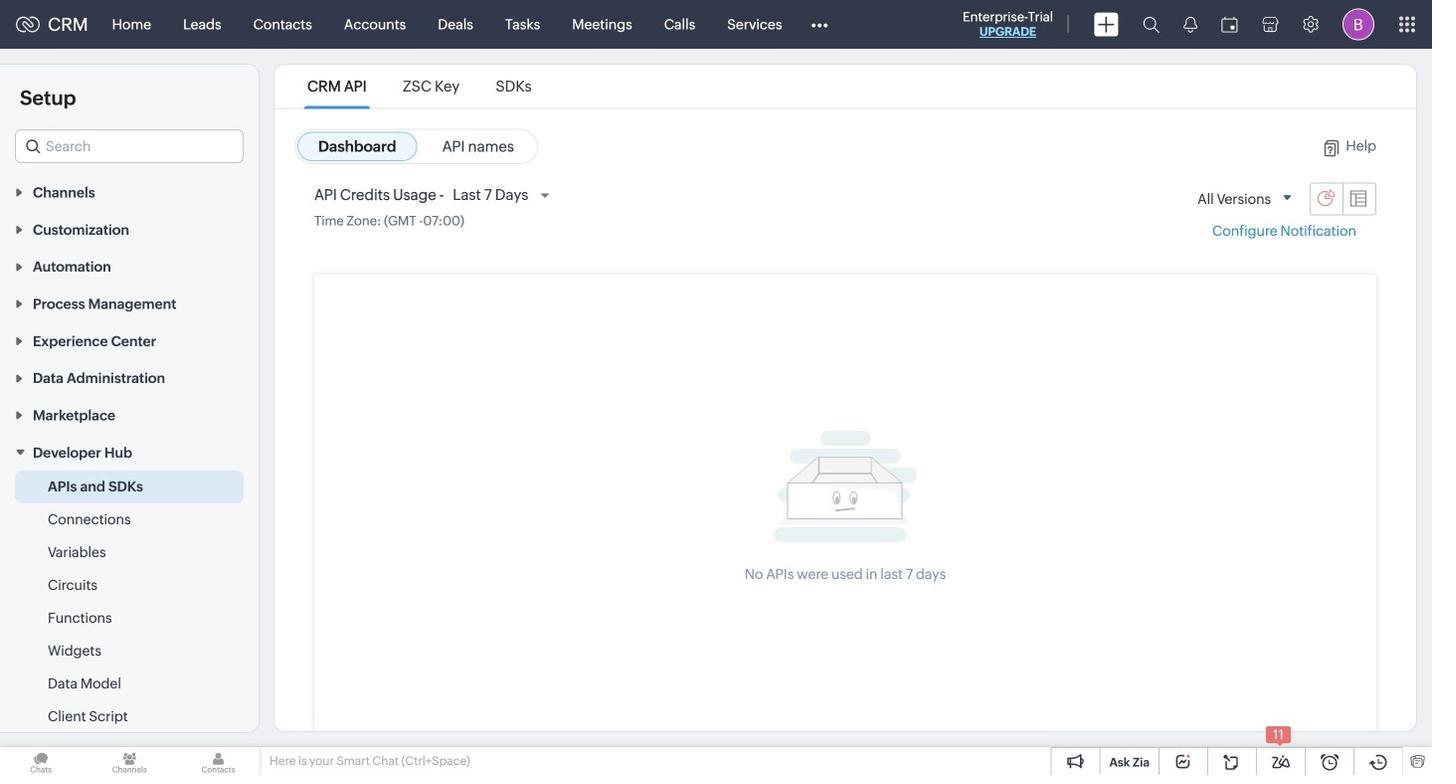 Task type: locate. For each thing, give the bounding box(es) containing it.
create menu element
[[1082, 0, 1131, 48]]

contacts image
[[177, 747, 259, 775]]

region
[[0, 470, 259, 733]]

calendar image
[[1222, 16, 1239, 32]]

logo image
[[16, 16, 40, 32]]

none field search
[[15, 129, 244, 163]]

list
[[290, 65, 550, 108]]

None field
[[15, 129, 244, 163], [1190, 182, 1303, 216], [1190, 182, 1303, 216]]



Task type: describe. For each thing, give the bounding box(es) containing it.
create menu image
[[1094, 12, 1119, 36]]

chats image
[[0, 747, 82, 775]]

profile element
[[1331, 0, 1387, 48]]

search image
[[1143, 16, 1160, 33]]

profile image
[[1343, 8, 1375, 40]]

search element
[[1131, 0, 1172, 49]]

Search text field
[[16, 130, 243, 162]]

signals image
[[1184, 16, 1198, 33]]

channels image
[[89, 747, 171, 775]]

signals element
[[1172, 0, 1210, 49]]

Other Modules field
[[798, 8, 841, 40]]



Task type: vqa. For each thing, say whether or not it's contained in the screenshot.
logo
yes



